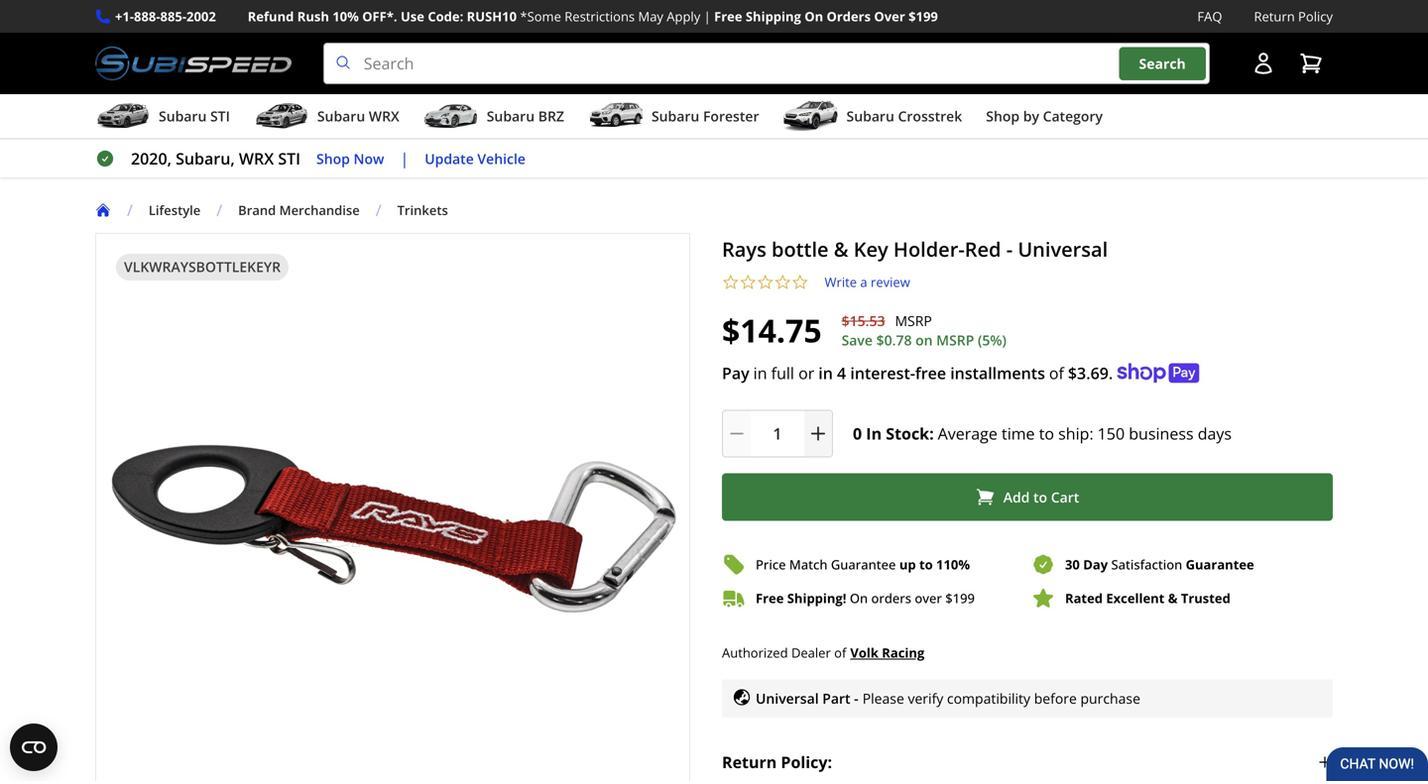 Task type: vqa. For each thing, say whether or not it's contained in the screenshot.
Select Model icon
no



Task type: locate. For each thing, give the bounding box(es) containing it.
1 vertical spatial return
[[722, 752, 777, 773]]

1 guarantee from the left
[[831, 556, 896, 574]]

& for excellent
[[1169, 590, 1178, 608]]

rush10
[[467, 7, 517, 25]]

/ left trinkets
[[376, 200, 382, 221]]

to inside button
[[1034, 488, 1048, 507]]

1 horizontal spatial return
[[1255, 7, 1296, 25]]

subaru,
[[176, 148, 235, 169]]

subaru forester
[[652, 107, 760, 126]]

- right part
[[854, 689, 859, 708]]

to
[[1040, 423, 1055, 445], [1034, 488, 1048, 507], [920, 556, 933, 574]]

rated
[[1066, 590, 1103, 608]]

2 / from the left
[[217, 200, 222, 221]]

search input field
[[323, 43, 1210, 84]]

may
[[638, 7, 664, 25]]

pay
[[722, 363, 750, 384]]

(5%)
[[978, 331, 1007, 350]]

2 empty star image from the left
[[757, 274, 774, 291]]

0 vertical spatial shop
[[987, 107, 1020, 126]]

orders
[[872, 590, 912, 608]]

0 horizontal spatial &
[[834, 236, 849, 263]]

subaru brz button
[[423, 98, 565, 138]]

empty star image
[[722, 274, 740, 291], [757, 274, 774, 291]]

full
[[772, 363, 795, 384]]

of left $3.69
[[1050, 363, 1065, 384]]

- right red
[[1007, 236, 1013, 263]]

1 subaru from the left
[[159, 107, 207, 126]]

2 in from the left
[[819, 363, 833, 384]]

code:
[[428, 7, 464, 25]]

shop now link
[[317, 148, 384, 170]]

refund
[[248, 7, 294, 25]]

1 horizontal spatial wrx
[[369, 107, 400, 126]]

-
[[1007, 236, 1013, 263], [854, 689, 859, 708]]

1 empty star image from the left
[[740, 274, 757, 291]]

0 horizontal spatial |
[[400, 148, 409, 169]]

& for bottle
[[834, 236, 849, 263]]

0 horizontal spatial free
[[715, 7, 743, 25]]

volk
[[851, 645, 879, 662]]

purchase
[[1081, 689, 1141, 708]]

0 horizontal spatial universal
[[756, 689, 819, 708]]

0 vertical spatial sti
[[210, 107, 230, 126]]

return left policy:
[[722, 752, 777, 773]]

racing
[[882, 645, 925, 662]]

0 horizontal spatial in
[[754, 363, 767, 384]]

shop by category
[[987, 107, 1103, 126]]

None number field
[[722, 410, 833, 458]]

sti
[[210, 107, 230, 126], [278, 148, 301, 169]]

guarantee
[[831, 556, 896, 574], [1186, 556, 1255, 574]]

shop inside dropdown button
[[987, 107, 1020, 126]]

& left "key"
[[834, 236, 849, 263]]

1 horizontal spatial |
[[704, 7, 711, 25]]

universal right red
[[1018, 236, 1109, 263]]

0 horizontal spatial on
[[805, 7, 824, 25]]

subaru for subaru sti
[[159, 107, 207, 126]]

msrp up on
[[895, 312, 932, 331]]

brz
[[539, 107, 565, 126]]

subaru right a subaru crosstrek thumbnail image
[[847, 107, 895, 126]]

1 horizontal spatial in
[[819, 363, 833, 384]]

0 vertical spatial &
[[834, 236, 849, 263]]

shop inside shop now link
[[317, 149, 350, 168]]

over
[[875, 7, 906, 25]]

shop left by
[[987, 107, 1020, 126]]

1 horizontal spatial guarantee
[[1186, 556, 1255, 574]]

0 vertical spatial free
[[715, 7, 743, 25]]

1 vertical spatial shop
[[317, 149, 350, 168]]

red
[[965, 236, 1002, 263]]

subaru brz
[[487, 107, 565, 126]]

0 vertical spatial return
[[1255, 7, 1296, 25]]

before
[[1035, 689, 1077, 708]]

wrx up now
[[369, 107, 400, 126]]

sti down a subaru wrx thumbnail image
[[278, 148, 301, 169]]

0 vertical spatial wrx
[[369, 107, 400, 126]]

1 horizontal spatial empty star image
[[757, 274, 774, 291]]

holder-
[[894, 236, 965, 263]]

0 horizontal spatial return
[[722, 752, 777, 773]]

bottle
[[772, 236, 829, 263]]

1 horizontal spatial /
[[217, 200, 222, 221]]

lifestyle link down 2020,
[[149, 202, 201, 219]]

trinkets link
[[397, 202, 464, 219], [397, 202, 448, 219]]

subaru inside 'dropdown button'
[[159, 107, 207, 126]]

subaru left "brz"
[[487, 107, 535, 126]]

universal
[[1018, 236, 1109, 263], [756, 689, 819, 708]]

free down price
[[756, 590, 784, 608]]

1 vertical spatial |
[[400, 148, 409, 169]]

subaru up shop now in the top left of the page
[[317, 107, 365, 126]]

free right apply
[[715, 7, 743, 25]]

1 horizontal spatial shop
[[987, 107, 1020, 126]]

return policy link
[[1255, 6, 1334, 27]]

price
[[756, 556, 786, 574]]

1 vertical spatial -
[[854, 689, 859, 708]]

|
[[704, 7, 711, 25], [400, 148, 409, 169]]

add
[[1004, 488, 1030, 507]]

1 vertical spatial on
[[850, 590, 868, 608]]

| right now
[[400, 148, 409, 169]]

1 horizontal spatial sti
[[278, 148, 301, 169]]

stock:
[[886, 423, 934, 445]]

2 subaru from the left
[[317, 107, 365, 126]]

restrictions
[[565, 7, 635, 25]]

5 subaru from the left
[[847, 107, 895, 126]]

/ right the "home" icon
[[127, 200, 133, 221]]

subaru wrx
[[317, 107, 400, 126]]

subaru
[[159, 107, 207, 126], [317, 107, 365, 126], [487, 107, 535, 126], [652, 107, 700, 126], [847, 107, 895, 126]]

authorized dealer of volk racing
[[722, 644, 925, 662]]

0 horizontal spatial shop
[[317, 149, 350, 168]]

in
[[867, 423, 882, 445]]

1 vertical spatial free
[[756, 590, 784, 608]]

0 horizontal spatial guarantee
[[831, 556, 896, 574]]

in
[[754, 363, 767, 384], [819, 363, 833, 384]]

subaru crosstrek button
[[783, 98, 963, 138]]

/ left brand
[[217, 200, 222, 221]]

wrx inside dropdown button
[[369, 107, 400, 126]]

885-
[[160, 7, 187, 25]]

0 horizontal spatial /
[[127, 200, 133, 221]]

of
[[1050, 363, 1065, 384], [835, 644, 847, 662]]

subaru forester button
[[588, 98, 760, 138]]

0 horizontal spatial empty star image
[[722, 274, 740, 291]]

3 / from the left
[[376, 200, 382, 221]]

to right up
[[920, 556, 933, 574]]

1 horizontal spatial universal
[[1018, 236, 1109, 263]]

0 horizontal spatial -
[[854, 689, 859, 708]]

dealer
[[792, 644, 831, 662]]

1 horizontal spatial of
[[1050, 363, 1065, 384]]

1 vertical spatial of
[[835, 644, 847, 662]]

0 vertical spatial -
[[1007, 236, 1013, 263]]

on
[[916, 331, 933, 350]]

universal part - please verify compatibility before purchase
[[756, 689, 1141, 708]]

0 vertical spatial universal
[[1018, 236, 1109, 263]]

& left trusted
[[1169, 590, 1178, 608]]

off*.
[[362, 7, 397, 25]]

$15.53
[[842, 312, 886, 331]]

free shipping! on orders over $ 199
[[756, 590, 975, 608]]

volk racing link
[[851, 643, 925, 664]]

0 horizontal spatial of
[[835, 644, 847, 662]]

to right add
[[1034, 488, 1048, 507]]

write a review link
[[825, 273, 911, 291]]

subaru crosstrek
[[847, 107, 963, 126]]

10%
[[333, 7, 359, 25]]

brand
[[238, 202, 276, 219]]

rays bottle & key holder-red - universal
[[722, 236, 1109, 263]]

empty star image
[[740, 274, 757, 291], [774, 274, 792, 291], [792, 274, 809, 291]]

2 guarantee from the left
[[1186, 556, 1255, 574]]

2020,
[[131, 148, 172, 169]]

subaru for subaru crosstrek
[[847, 107, 895, 126]]

0 vertical spatial |
[[704, 7, 711, 25]]

return inside dropdown button
[[722, 752, 777, 773]]

by
[[1024, 107, 1040, 126]]

of inside authorized dealer of volk racing
[[835, 644, 847, 662]]

compatibility
[[947, 689, 1031, 708]]

return left policy
[[1255, 7, 1296, 25]]

150
[[1098, 423, 1125, 445]]

2 vertical spatial to
[[920, 556, 933, 574]]

1 vertical spatial &
[[1169, 590, 1178, 608]]

in left full
[[754, 363, 767, 384]]

3 subaru from the left
[[487, 107, 535, 126]]

shop left now
[[317, 149, 350, 168]]

4
[[837, 363, 847, 384]]

msrp right on
[[937, 331, 975, 350]]

1 in from the left
[[754, 363, 767, 384]]

1 vertical spatial wrx
[[239, 148, 274, 169]]

1 vertical spatial sti
[[278, 148, 301, 169]]

0 vertical spatial on
[[805, 7, 824, 25]]

4 subaru from the left
[[652, 107, 700, 126]]

0 horizontal spatial msrp
[[895, 312, 932, 331]]

0 vertical spatial of
[[1050, 363, 1065, 384]]

vlkwraysbottlekeyr
[[124, 258, 281, 276]]

| right apply
[[704, 7, 711, 25]]

in left '4'
[[819, 363, 833, 384]]

1 vertical spatial universal
[[756, 689, 819, 708]]

subaru wrx button
[[254, 98, 400, 138]]

2 horizontal spatial /
[[376, 200, 382, 221]]

to right time
[[1040, 423, 1055, 445]]

sti up 2020, subaru, wrx sti
[[210, 107, 230, 126]]

$
[[946, 590, 953, 608]]

msrp
[[895, 312, 932, 331], [937, 331, 975, 350]]

1 vertical spatial to
[[1034, 488, 1048, 507]]

&
[[834, 236, 849, 263], [1169, 590, 1178, 608]]

shipping
[[746, 7, 802, 25]]

a subaru forester thumbnail image image
[[588, 101, 644, 131]]

subaru left forester
[[652, 107, 700, 126]]

open widget image
[[10, 724, 58, 772]]

0 horizontal spatial sti
[[210, 107, 230, 126]]

return
[[1255, 7, 1296, 25], [722, 752, 777, 773]]

of left volk
[[835, 644, 847, 662]]

guarantee up trusted
[[1186, 556, 1255, 574]]

guarantee up free shipping! on orders over $ 199
[[831, 556, 896, 574]]

shop by category button
[[987, 98, 1103, 138]]

subaru for subaru brz
[[487, 107, 535, 126]]

1 / from the left
[[127, 200, 133, 221]]

ship:
[[1059, 423, 1094, 445]]

wrx down a subaru wrx thumbnail image
[[239, 148, 274, 169]]

free
[[916, 363, 947, 384]]

key
[[854, 236, 889, 263]]

universal left part
[[756, 689, 819, 708]]

1 horizontal spatial &
[[1169, 590, 1178, 608]]

business
[[1129, 423, 1194, 445]]

policy:
[[781, 752, 832, 773]]

subaru up subaru,
[[159, 107, 207, 126]]



Task type: describe. For each thing, give the bounding box(es) containing it.
button image
[[1252, 52, 1276, 76]]

/ for trinkets
[[376, 200, 382, 221]]

subaru for subaru forester
[[652, 107, 700, 126]]

$15.53 msrp save $0.78 on msrp (5%)
[[842, 312, 1007, 350]]

time
[[1002, 423, 1035, 445]]

cart
[[1051, 488, 1080, 507]]

a subaru wrx thumbnail image image
[[254, 101, 309, 131]]

part
[[823, 689, 851, 708]]

rated excellent & trusted
[[1066, 590, 1231, 608]]

save
[[842, 331, 873, 350]]

orders
[[827, 7, 871, 25]]

3 empty star image from the left
[[792, 274, 809, 291]]

return for return policy
[[1255, 7, 1296, 25]]

110%
[[937, 556, 970, 574]]

$3.69
[[1069, 363, 1109, 384]]

subaru sti
[[159, 107, 230, 126]]

forester
[[703, 107, 760, 126]]

0 horizontal spatial wrx
[[239, 148, 274, 169]]

vehicle
[[478, 149, 526, 168]]

subispeed logo image
[[95, 43, 291, 84]]

lifestyle link down subaru,
[[149, 202, 217, 219]]

2 empty star image from the left
[[774, 274, 792, 291]]

brand merchandise
[[238, 202, 360, 219]]

30 day satisfaction guarantee
[[1066, 556, 1255, 574]]

888-
[[134, 7, 160, 25]]

2002
[[187, 7, 216, 25]]

interest-
[[851, 363, 916, 384]]

a subaru crosstrek thumbnail image image
[[783, 101, 839, 131]]

a
[[861, 273, 868, 291]]

/ for lifestyle
[[127, 200, 133, 221]]

please
[[863, 689, 905, 708]]

average
[[938, 423, 998, 445]]

shop pay image
[[1117, 364, 1200, 384]]

rays
[[722, 236, 767, 263]]

sti inside 'dropdown button'
[[210, 107, 230, 126]]

over
[[915, 590, 942, 608]]

price match guarantee up to 110%
[[756, 556, 970, 574]]

faq link
[[1198, 6, 1223, 27]]

match
[[790, 556, 828, 574]]

30
[[1066, 556, 1080, 574]]

0 vertical spatial to
[[1040, 423, 1055, 445]]

update
[[425, 149, 474, 168]]

$14.75
[[722, 309, 822, 352]]

shop for shop by category
[[987, 107, 1020, 126]]

verify
[[908, 689, 944, 708]]

a subaru sti thumbnail image image
[[95, 101, 151, 131]]

rush
[[297, 7, 329, 25]]

now
[[354, 149, 384, 168]]

1 empty star image from the left
[[722, 274, 740, 291]]

add to cart
[[1004, 488, 1080, 507]]

subaru for subaru wrx
[[317, 107, 365, 126]]

return policy:
[[722, 752, 832, 773]]

return for return policy:
[[722, 752, 777, 773]]

+1-888-885-2002
[[115, 7, 216, 25]]

2020, subaru, wrx sti
[[131, 148, 301, 169]]

pay in full or in 4 interest-free installments of $3.69 .
[[722, 363, 1114, 384]]

$0.78
[[877, 331, 912, 350]]

days
[[1198, 423, 1232, 445]]

increment image
[[809, 424, 828, 444]]

category
[[1043, 107, 1103, 126]]

1 horizontal spatial on
[[850, 590, 868, 608]]

shipping!
[[788, 590, 847, 608]]

1 horizontal spatial -
[[1007, 236, 1013, 263]]

or
[[799, 363, 815, 384]]

shop for shop now
[[317, 149, 350, 168]]

write a review
[[825, 273, 911, 291]]

add to cart button
[[722, 474, 1334, 522]]

1 horizontal spatial free
[[756, 590, 784, 608]]

0 in stock: average time to ship: 150 business days
[[853, 423, 1232, 445]]

1 horizontal spatial msrp
[[937, 331, 975, 350]]

update vehicle button
[[425, 148, 526, 170]]

satisfaction
[[1112, 556, 1183, 574]]

update vehicle
[[425, 149, 526, 168]]

lifestyle
[[149, 202, 201, 219]]

crosstrek
[[898, 107, 963, 126]]

day
[[1084, 556, 1108, 574]]

decrement image
[[727, 424, 747, 444]]

$199
[[909, 7, 939, 25]]

write
[[825, 273, 857, 291]]

/ for brand merchandise
[[217, 200, 222, 221]]

trusted
[[1182, 590, 1231, 608]]

faq
[[1198, 7, 1223, 25]]

up
[[900, 556, 916, 574]]

search button
[[1120, 47, 1206, 80]]

0
[[853, 423, 862, 445]]

home image
[[95, 203, 111, 218]]

return policy: button
[[722, 734, 1334, 782]]

installments
[[951, 363, 1046, 384]]

search
[[1140, 54, 1186, 73]]

authorized
[[722, 644, 788, 662]]

merchandise
[[279, 202, 360, 219]]

+1-888-885-2002 link
[[115, 6, 216, 27]]

policy
[[1299, 7, 1334, 25]]

apply
[[667, 7, 701, 25]]

return policy
[[1255, 7, 1334, 25]]

a subaru brz thumbnail image image
[[423, 101, 479, 131]]



